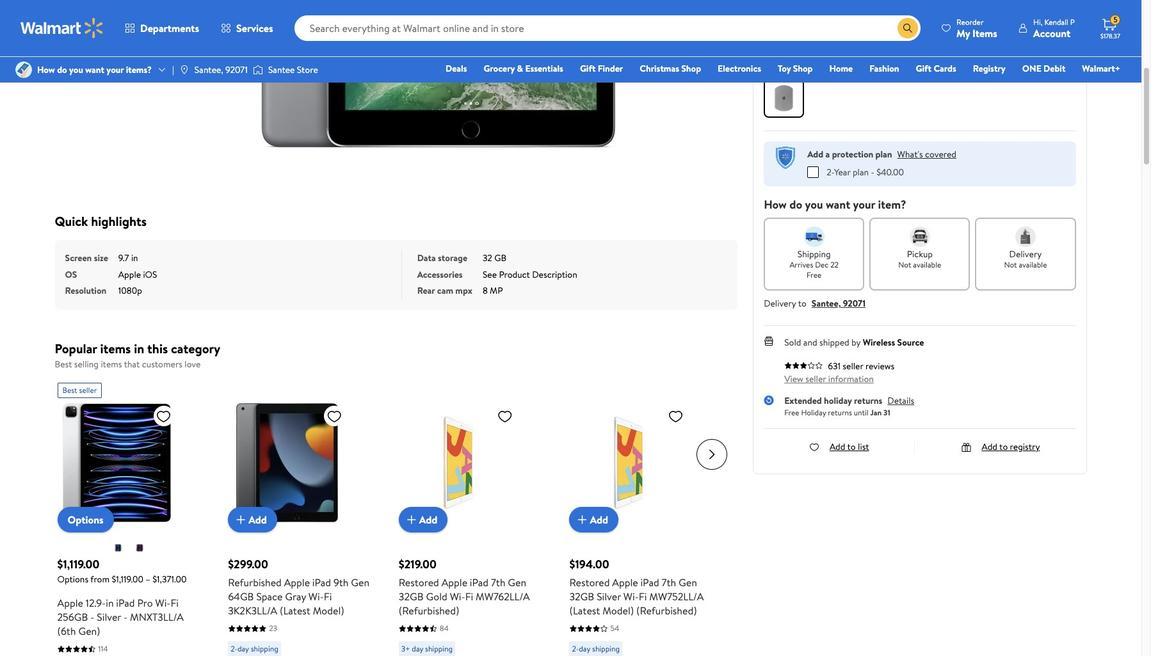 Task type: vqa. For each thing, say whether or not it's contained in the screenshot.
'Enter your email address' field
no



Task type: describe. For each thing, give the bounding box(es) containing it.
32 gb accessories
[[417, 252, 507, 281]]

accessories
[[417, 268, 463, 281]]

available for pickup
[[913, 259, 942, 270]]

by
[[852, 336, 861, 349]]

1080p
[[118, 284, 142, 297]]

your for item?
[[853, 197, 875, 213]]

best inside product group
[[62, 385, 77, 396]]

hi, kendall p account
[[1033, 16, 1075, 40]]

0 vertical spatial space
[[818, 58, 841, 71]]

restored for $219.00
[[399, 576, 439, 590]]

silver image
[[113, 543, 123, 553]]

selling
[[74, 358, 99, 370]]

model) inside "$299.00 refurbished apple ipad 9th gen 64gb space gray wi-fi 3k2k3ll/a (latest model)"
[[313, 604, 344, 618]]

not for delivery
[[1004, 259, 1017, 270]]

want for item?
[[826, 197, 850, 213]]

wi- inside $194.00 restored apple ipad 7th gen 32gb silver wi-fi mw752ll/a (latest model) (refurbished)
[[624, 590, 639, 604]]

details
[[888, 394, 914, 407]]

you for how do you want your item?
[[805, 197, 823, 213]]

color
[[791, 58, 813, 71]]

apple 12.9-in ipad pro wi-fi 256gb - silver - mnxt3ll/a (6th gen) image
[[57, 403, 176, 523]]

fashion link
[[864, 61, 905, 76]]

gray inside "$299.00 refurbished apple ipad 9th gen 64gb space gray wi-fi 3k2k3ll/a (latest model)"
[[285, 590, 306, 604]]

item?
[[878, 197, 907, 213]]

ios
[[143, 268, 157, 281]]

fashion
[[870, 62, 899, 75]]

2 horizontal spatial -
[[871, 166, 875, 179]]

arrives
[[790, 259, 813, 270]]

1 horizontal spatial returns
[[854, 394, 883, 407]]

add button for $194.00
[[570, 507, 619, 533]]

add up $194.00
[[590, 513, 608, 527]]

0 vertical spatial items
[[100, 340, 131, 357]]

until
[[854, 407, 869, 418]]

$219.00 restored apple ipad 7th gen 32gb gold wi-fi mw762ll/a (refurbished)
[[399, 556, 530, 618]]

add to favorites list, refurbished apple ipad 9th gen 64gb space gray wi-fi 3k2k3ll/a (latest model) image
[[327, 409, 342, 425]]

grocery & essentials link
[[478, 61, 569, 76]]

3k2k3ll/a
[[228, 604, 277, 618]]

shipping for $219.00
[[425, 644, 453, 654]]

apple ios resolution
[[65, 268, 157, 297]]

hard drive capacity list
[[761, 0, 1079, 53]]

refurbished apple ipad 9th gen 64gb space gray wi-fi 3k2k3ll/a (latest model) image
[[228, 403, 347, 523]]

1 horizontal spatial plan
[[876, 148, 892, 161]]

view
[[785, 373, 804, 385]]

covered
[[925, 148, 957, 161]]

32gb for $194.00
[[570, 590, 594, 604]]

&
[[517, 62, 523, 75]]

(refurbished) inside $219.00 restored apple ipad 7th gen 32gb gold wi-fi mw762ll/a (refurbished)
[[399, 604, 459, 618]]

delivery not available
[[1004, 248, 1047, 270]]

0 vertical spatial gray
[[843, 58, 862, 71]]

size
[[94, 252, 108, 264]]

to for list
[[847, 441, 856, 453]]

1 horizontal spatial -
[[124, 610, 127, 624]]

walmart+
[[1082, 62, 1121, 75]]

$194.00 restored apple ipad 7th gen 32gb silver wi-fi mw752ll/a (latest model) (refurbished)
[[570, 556, 704, 618]]

9th
[[334, 576, 349, 590]]

product group containing $1,119.00
[[57, 378, 200, 656]]

:
[[813, 58, 815, 71]]

model) inside $194.00 restored apple ipad 7th gen 32gb silver wi-fi mw752ll/a (latest model) (refurbished)
[[603, 604, 634, 618]]

114
[[98, 644, 108, 654]]

quick highlights
[[55, 213, 147, 230]]

$219.00
[[399, 556, 437, 572]]

to for registry
[[1000, 441, 1008, 453]]

search icon image
[[903, 23, 913, 33]]

electronics link
[[712, 61, 767, 76]]

seller for reviews
[[843, 360, 864, 373]]

in for ipad
[[106, 596, 114, 610]]

add to list
[[830, 441, 869, 453]]

want for items?
[[85, 63, 104, 76]]

options inside the $1,119.00 options from $1,119.00 – $1,371.00
[[57, 573, 88, 586]]

fi inside $194.00 restored apple ipad 7th gen 32gb silver wi-fi mw752ll/a (latest model) (refurbished)
[[639, 590, 647, 604]]

add to cart image for $219.00
[[404, 512, 419, 528]]

santee
[[268, 63, 295, 76]]

|
[[172, 63, 174, 76]]

gb
[[494, 252, 507, 264]]

walmart image
[[20, 18, 104, 38]]

best inside popular items in this category best selling items that customers love
[[55, 358, 72, 370]]

631 seller reviews
[[828, 360, 895, 373]]

wi- inside "$299.00 refurbished apple ipad 9th gen 64gb space gray wi-fi 3k2k3ll/a (latest model)"
[[309, 590, 324, 604]]

source
[[897, 336, 924, 349]]

22
[[831, 259, 839, 270]]

1 horizontal spatial santee,
[[812, 297, 841, 310]]

3+
[[401, 644, 410, 654]]

see product description rear cam mpx
[[417, 268, 577, 297]]

2- for $194.00
[[572, 644, 579, 654]]

delivery to santee, 92071
[[764, 297, 866, 310]]

32gb for $219.00
[[399, 590, 424, 604]]

how for how do you want your items?
[[37, 63, 55, 76]]

deals
[[446, 62, 467, 75]]

1 horizontal spatial $1,119.00
[[112, 573, 143, 586]]

what's
[[897, 148, 923, 161]]

gen for $299.00
[[351, 576, 370, 590]]

wi- inside 'apple 12.9-in ipad pro wi-fi 256gb - silver - mnxt3ll/a (6th gen)'
[[155, 596, 171, 610]]

home
[[830, 62, 853, 75]]

holiday
[[801, 407, 826, 418]]

how for how do you want your item?
[[764, 197, 787, 213]]

finder
[[598, 62, 623, 75]]

Search search field
[[294, 15, 921, 41]]

from
[[90, 573, 110, 586]]

9.7 in os
[[65, 252, 138, 281]]

23
[[269, 623, 277, 634]]

do for how do you want your items?
[[57, 63, 67, 76]]

category
[[171, 340, 220, 357]]

reviews
[[866, 360, 895, 373]]

$134.99
[[769, 35, 799, 47]]

extended
[[785, 394, 822, 407]]

actual color : space gray
[[764, 58, 862, 71]]

ipad for $219.00
[[470, 576, 489, 590]]

5 $178.37
[[1101, 14, 1121, 40]]

apple for $219.00
[[442, 576, 467, 590]]

shipping for $194.00
[[592, 644, 620, 654]]

santee, 92071 button
[[812, 297, 866, 310]]

apple ipad (5th gen) mp2f2ll/a 9.7" 32gb wifi, gray (used - like new) - image 3 of 4 image
[[61, 0, 136, 10]]

 image for santee store
[[253, 63, 263, 76]]

storage
[[438, 252, 467, 264]]

restored apple ipad 7th gen 32gb silver wi-fi mw752ll/a (latest model) (refurbished) image
[[570, 403, 689, 523]]

free for extended
[[785, 407, 799, 418]]

add to cart image for $299.00
[[233, 512, 249, 528]]

shipping for $299.00
[[251, 644, 278, 654]]

pro
[[137, 596, 153, 610]]

grocery
[[484, 62, 515, 75]]

free for shipping
[[807, 270, 822, 280]]

pickup
[[907, 248, 933, 261]]

your for items?
[[107, 63, 124, 76]]

0 horizontal spatial returns
[[828, 407, 852, 418]]

my
[[957, 26, 970, 40]]

631
[[828, 360, 841, 373]]

sold and shipped by wireless source
[[785, 336, 924, 349]]

add to favorites list, apple 12.9-in ipad pro wi-fi 256gb - silver - mnxt3ll/a (6th gen) image
[[156, 409, 171, 425]]

to for santee,
[[798, 297, 807, 310]]

mw752ll/a
[[649, 590, 704, 604]]

3+ day shipping
[[401, 644, 453, 654]]

a
[[826, 148, 830, 161]]

add to cart image for $194.00
[[575, 512, 590, 528]]

christmas shop link
[[634, 61, 707, 76]]

pickup not available
[[899, 248, 942, 270]]

list
[[858, 441, 869, 453]]

intent image for pickup image
[[910, 227, 930, 247]]

0 horizontal spatial -
[[90, 610, 94, 624]]

gift cards
[[916, 62, 956, 75]]

mnxt3ll/a
[[130, 610, 184, 624]]

how do you want your item?
[[764, 197, 907, 213]]

shipping arrives dec 22 free
[[790, 248, 839, 280]]

7th for $194.00
[[662, 576, 676, 590]]

resolution
[[65, 284, 106, 297]]

$299.00
[[228, 556, 268, 572]]

services button
[[210, 13, 284, 44]]

0 vertical spatial options
[[68, 513, 104, 527]]

silver inside 'apple 12.9-in ipad pro wi-fi 256gb - silver - mnxt3ll/a (6th gen)'
[[97, 610, 121, 624]]

add up $299.00
[[249, 513, 267, 527]]



Task type: locate. For each thing, give the bounding box(es) containing it.
0 horizontal spatial not
[[899, 259, 911, 270]]

0 horizontal spatial day
[[238, 644, 249, 654]]

1 vertical spatial items
[[101, 358, 122, 370]]

apple
[[118, 268, 141, 281], [284, 576, 310, 590], [442, 576, 467, 590], [612, 576, 638, 590], [57, 596, 83, 610]]

1 vertical spatial you
[[805, 197, 823, 213]]

screen size
[[65, 252, 108, 264]]

2 shipping from the left
[[425, 644, 453, 654]]

1 vertical spatial want
[[826, 197, 850, 213]]

restored inside $219.00 restored apple ipad 7th gen 32gb gold wi-fi mw762ll/a (refurbished)
[[399, 576, 439, 590]]

wi- right pro
[[155, 596, 171, 610]]

best down "popular"
[[55, 358, 72, 370]]

2 add button from the left
[[399, 507, 448, 533]]

256gb
[[57, 610, 88, 624]]

1 gen from the left
[[351, 576, 370, 590]]

2 gift from the left
[[916, 62, 932, 75]]

1 product group from the left
[[57, 378, 200, 656]]

gen for $219.00
[[508, 576, 526, 590]]

0 vertical spatial $1,119.00
[[57, 556, 99, 572]]

you up intent image for shipping
[[805, 197, 823, 213]]

add button
[[228, 507, 277, 533], [399, 507, 448, 533], [570, 507, 619, 533]]

0 horizontal spatial plan
[[853, 166, 869, 179]]

apple up 1080p
[[118, 268, 141, 281]]

your left the items?
[[107, 63, 124, 76]]

model) down 9th
[[313, 604, 344, 618]]

rear
[[417, 284, 435, 297]]

love
[[185, 358, 201, 370]]

fi inside 'apple 12.9-in ipad pro wi-fi 256gb - silver - mnxt3ll/a (6th gen)'
[[171, 596, 179, 610]]

available inside delivery not available
[[1019, 259, 1047, 270]]

available down intent image for delivery on the top right
[[1019, 259, 1047, 270]]

your left item?
[[853, 197, 875, 213]]

ipad inside 'apple 12.9-in ipad pro wi-fi 256gb - silver - mnxt3ll/a (6th gen)'
[[116, 596, 135, 610]]

space
[[818, 58, 841, 71], [256, 590, 283, 604]]

in
[[131, 252, 138, 264], [134, 340, 144, 357], [106, 596, 114, 610]]

2 7th from the left
[[662, 576, 676, 590]]

restored inside $194.00 restored apple ipad 7th gen 32gb silver wi-fi mw752ll/a (latest model) (refurbished)
[[570, 576, 610, 590]]

2 horizontal spatial add button
[[570, 507, 619, 533]]

seller down selling
[[79, 385, 97, 396]]

1 horizontal spatial want
[[826, 197, 850, 213]]

ipad inside "$299.00 refurbished apple ipad 9th gen 64gb space gray wi-fi 3k2k3ll/a (latest model)"
[[312, 576, 331, 590]]

1 (latest from the left
[[280, 604, 310, 618]]

1 vertical spatial your
[[853, 197, 875, 213]]

2 horizontal spatial shipping
[[592, 644, 620, 654]]

data storage
[[417, 252, 467, 264]]

space right 64gb
[[256, 590, 283, 604]]

apple inside 'apple 12.9-in ipad pro wi-fi 256gb - silver - mnxt3ll/a (6th gen)'
[[57, 596, 83, 610]]

1 not from the left
[[899, 259, 911, 270]]

santee, down the dec
[[812, 297, 841, 310]]

1 vertical spatial how
[[764, 197, 787, 213]]

8 mp
[[483, 284, 503, 297]]

plan right 'year'
[[853, 166, 869, 179]]

1 32gb from the left
[[399, 590, 424, 604]]

description
[[532, 268, 577, 281]]

gen)
[[78, 624, 100, 638]]

0 horizontal spatial add button
[[228, 507, 277, 533]]

0 vertical spatial silver
[[597, 590, 621, 604]]

0 horizontal spatial gen
[[351, 576, 370, 590]]

gen inside $194.00 restored apple ipad 7th gen 32gb silver wi-fi mw752ll/a (latest model) (refurbished)
[[679, 576, 697, 590]]

1 day from the left
[[238, 644, 249, 654]]

departments
[[140, 21, 199, 35]]

5
[[1114, 14, 1118, 25]]

32gb inside $219.00 restored apple ipad 7th gen 32gb gold wi-fi mw762ll/a (refurbished)
[[399, 590, 424, 604]]

returns left 31
[[854, 394, 883, 407]]

7th inside $219.00 restored apple ipad 7th gen 32gb gold wi-fi mw762ll/a (refurbished)
[[491, 576, 506, 590]]

2 gen from the left
[[508, 576, 526, 590]]

1 horizontal spatial you
[[805, 197, 823, 213]]

2 32gb from the left
[[570, 590, 594, 604]]

registry
[[1010, 441, 1040, 453]]

1 horizontal spatial your
[[853, 197, 875, 213]]

add left list at the right
[[830, 441, 845, 453]]

options up from
[[68, 513, 104, 527]]

options left from
[[57, 573, 88, 586]]

plan
[[876, 148, 892, 161], [853, 166, 869, 179]]

wpp logo image
[[774, 147, 797, 170]]

1 vertical spatial space
[[256, 590, 283, 604]]

0 horizontal spatial space
[[256, 590, 283, 604]]

available for delivery
[[1019, 259, 1047, 270]]

in up that
[[134, 340, 144, 357]]

1 shop from the left
[[682, 62, 701, 75]]

apple left '12.9-'
[[57, 596, 83, 610]]

3 gen from the left
[[679, 576, 697, 590]]

gift for gift cards
[[916, 62, 932, 75]]

1 horizontal spatial gray
[[843, 58, 862, 71]]

2-day shipping for $194.00
[[572, 644, 620, 654]]

32gb inside $194.00 restored apple ipad 7th gen 32gb silver wi-fi mw752ll/a (latest model) (refurbished)
[[570, 590, 594, 604]]

wi- right gold
[[450, 590, 465, 604]]

2 shop from the left
[[793, 62, 813, 75]]

santee, right the |
[[195, 63, 223, 76]]

wi- left 9th
[[309, 590, 324, 604]]

do
[[57, 63, 67, 76], [790, 197, 802, 213]]

1 vertical spatial plan
[[853, 166, 869, 179]]

3 product group from the left
[[399, 378, 541, 656]]

1 horizontal spatial how
[[764, 197, 787, 213]]

fi left mw752ll/a
[[639, 590, 647, 604]]

silver up '114' on the bottom of page
[[97, 610, 121, 624]]

0 horizontal spatial gray
[[285, 590, 306, 604]]

92071 up sold and shipped by wireless source
[[843, 297, 866, 310]]

ipad inside $219.00 restored apple ipad 7th gen 32gb gold wi-fi mw762ll/a (refurbished)
[[470, 576, 489, 590]]

product
[[499, 268, 530, 281]]

2-Year plan - $40.00 checkbox
[[808, 166, 819, 178]]

seller for information
[[806, 373, 826, 385]]

1 vertical spatial 92071
[[843, 297, 866, 310]]

restored down $194.00
[[570, 576, 610, 590]]

2 horizontal spatial add to cart image
[[575, 512, 590, 528]]

apple ipad (5th gen) mp2f2ll/a 9.7" 32gb wifi, gray (used - like new) image
[[234, 0, 644, 148]]

store
[[297, 63, 318, 76]]

mp
[[490, 284, 503, 297]]

7th inside $194.00 restored apple ipad 7th gen 32gb silver wi-fi mw752ll/a (latest model) (refurbished)
[[662, 576, 676, 590]]

in down from
[[106, 596, 114, 610]]

product group containing $194.00
[[570, 378, 712, 656]]

0 vertical spatial delivery
[[1010, 248, 1042, 261]]

toy
[[778, 62, 791, 75]]

apple inside apple ios resolution
[[118, 268, 141, 281]]

add button up $219.00
[[399, 507, 448, 533]]

delivery down intent image for delivery on the top right
[[1010, 248, 1042, 261]]

0 horizontal spatial model)
[[313, 604, 344, 618]]

1 available from the left
[[913, 259, 942, 270]]

64gb
[[228, 590, 254, 604]]

2 horizontal spatial gen
[[679, 576, 697, 590]]

apple 12.9-in ipad pro wi-fi 256gb - silver - mnxt3ll/a (6th gen)
[[57, 596, 184, 638]]

2 vertical spatial in
[[106, 596, 114, 610]]

1 add button from the left
[[228, 507, 277, 533]]

restored for $194.00
[[570, 576, 610, 590]]

dec
[[815, 259, 829, 270]]

0 horizontal spatial you
[[69, 63, 83, 76]]

add to cart image up $219.00
[[404, 512, 419, 528]]

apple inside $194.00 restored apple ipad 7th gen 32gb silver wi-fi mw752ll/a (latest model) (refurbished)
[[612, 576, 638, 590]]

sold
[[785, 336, 801, 349]]

shop for christmas shop
[[682, 62, 701, 75]]

32gb down $194.00
[[570, 590, 594, 604]]

how do you want your items?
[[37, 63, 152, 76]]

gray image
[[134, 543, 145, 553]]

reorder
[[957, 16, 984, 27]]

- left pro
[[124, 610, 127, 624]]

 image left santee
[[253, 63, 263, 76]]

to left list at the right
[[847, 441, 856, 453]]

os
[[65, 268, 77, 281]]

2-day shipping down 23
[[231, 644, 278, 654]]

apple up 84
[[442, 576, 467, 590]]

extended holiday returns details free holiday returns until jan 31
[[785, 394, 914, 418]]

apple for $194.00
[[612, 576, 638, 590]]

not inside delivery not available
[[1004, 259, 1017, 270]]

actual color list
[[761, 76, 1079, 120]]

0 vertical spatial 92071
[[225, 63, 248, 76]]

0 horizontal spatial $1,119.00
[[57, 556, 99, 572]]

1 horizontal spatial 2-
[[572, 644, 579, 654]]

want left the items?
[[85, 63, 104, 76]]

0 horizontal spatial  image
[[15, 61, 32, 78]]

32gb left gold
[[399, 590, 424, 604]]

gen inside "$299.00 refurbished apple ipad 9th gen 64gb space gray wi-fi 3k2k3ll/a (latest model)"
[[351, 576, 370, 590]]

0 vertical spatial plan
[[876, 148, 892, 161]]

1 horizontal spatial 92071
[[843, 297, 866, 310]]

christmas shop
[[640, 62, 701, 75]]

0 horizontal spatial gift
[[580, 62, 596, 75]]

$1,119.00 left –
[[112, 573, 143, 586]]

intent image for delivery image
[[1016, 227, 1036, 247]]

3 add to cart image from the left
[[575, 512, 590, 528]]

delivery up sold on the right bottom
[[764, 297, 796, 310]]

how down the walmart image on the top left of the page
[[37, 63, 55, 76]]

1 vertical spatial best
[[62, 385, 77, 396]]

in inside popular items in this category best selling items that customers love
[[134, 340, 144, 357]]

Walmart Site-Wide search field
[[294, 15, 921, 41]]

wi- left mw752ll/a
[[624, 590, 639, 604]]

0 vertical spatial santee,
[[195, 63, 223, 76]]

ipad for $299.00
[[312, 576, 331, 590]]

32
[[483, 252, 492, 264]]

0 horizontal spatial want
[[85, 63, 104, 76]]

seller down 2.9477 stars out of 5, based on 631 seller reviews element
[[806, 373, 826, 385]]

you for how do you want your items?
[[69, 63, 83, 76]]

not down intent image for delivery on the top right
[[1004, 259, 1017, 270]]

2 2-day shipping from the left
[[572, 644, 620, 654]]

32gb
[[399, 590, 424, 604], [570, 590, 594, 604]]

1 horizontal spatial 2-day shipping
[[572, 644, 620, 654]]

items up that
[[100, 340, 131, 357]]

shop
[[682, 62, 701, 75], [793, 62, 813, 75]]

apple inside $219.00 restored apple ipad 7th gen 32gb gold wi-fi mw762ll/a (refurbished)
[[442, 576, 467, 590]]

0 horizontal spatial free
[[785, 407, 799, 418]]

seller
[[843, 360, 864, 373], [806, 373, 826, 385], [79, 385, 97, 396]]

shipping down "54"
[[592, 644, 620, 654]]

0 horizontal spatial shipping
[[251, 644, 278, 654]]

$134.99 button
[[764, 0, 804, 51]]

that
[[124, 358, 140, 370]]

2 day from the left
[[412, 644, 423, 654]]

gift left cards
[[916, 62, 932, 75]]

0 vertical spatial do
[[57, 63, 67, 76]]

shipping down 23
[[251, 644, 278, 654]]

apple right refurbished
[[284, 576, 310, 590]]

0 horizontal spatial how
[[37, 63, 55, 76]]

0 horizontal spatial seller
[[79, 385, 97, 396]]

do for how do you want your item?
[[790, 197, 802, 213]]

apple up "54"
[[612, 576, 638, 590]]

cam
[[437, 284, 453, 297]]

add to cart image up $194.00
[[575, 512, 590, 528]]

delivery for to
[[764, 297, 796, 310]]

2 horizontal spatial 2-
[[827, 166, 834, 179]]

view seller information
[[785, 373, 874, 385]]

not down the intent image for pickup
[[899, 259, 911, 270]]

gift cards link
[[910, 61, 962, 76]]

shop left :
[[793, 62, 813, 75]]

shipped
[[820, 336, 850, 349]]

in right the 9.7
[[131, 252, 138, 264]]

(latest inside $194.00 restored apple ipad 7th gen 32gb silver wi-fi mw752ll/a (latest model) (refurbished)
[[570, 604, 600, 618]]

want down 'year'
[[826, 197, 850, 213]]

add to favorites list, restored apple ipad 7th gen 32gb silver wi-fi mw752ll/a (latest model) (refurbished) image
[[668, 409, 684, 425]]

2 product group from the left
[[228, 378, 371, 656]]

one debit
[[1022, 62, 1066, 75]]

mw762ll/a
[[476, 590, 530, 604]]

1 horizontal spatial seller
[[806, 373, 826, 385]]

2-day shipping for $299.00
[[231, 644, 278, 654]]

shipping
[[798, 248, 831, 261]]

2- for $299.00
[[231, 644, 238, 654]]

gen inside $219.00 restored apple ipad 7th gen 32gb gold wi-fi mw762ll/a (refurbished)
[[508, 576, 526, 590]]

add to cart image
[[233, 512, 249, 528], [404, 512, 419, 528], [575, 512, 590, 528]]

actual
[[764, 58, 789, 71]]

free
[[807, 270, 822, 280], [785, 407, 799, 418]]

apple inside "$299.00 refurbished apple ipad 9th gen 64gb space gray wi-fi 3k2k3ll/a (latest model)"
[[284, 576, 310, 590]]

1 vertical spatial in
[[134, 340, 144, 357]]

model) up "54"
[[603, 604, 634, 618]]

walmart+ link
[[1077, 61, 1126, 76]]

3 day from the left
[[579, 644, 590, 654]]

 image
[[15, 61, 32, 78], [253, 63, 263, 76]]

clear search field text image
[[882, 23, 893, 33]]

0 horizontal spatial your
[[107, 63, 124, 76]]

2 (refurbished) from the left
[[636, 604, 697, 618]]

 image down the walmart image on the top left of the page
[[15, 61, 32, 78]]

add button up $194.00
[[570, 507, 619, 533]]

items left that
[[101, 358, 122, 370]]

seller right 631
[[843, 360, 864, 373]]

0 horizontal spatial silver
[[97, 610, 121, 624]]

free left holiday
[[785, 407, 799, 418]]

1 horizontal spatial model)
[[603, 604, 634, 618]]

one
[[1022, 62, 1042, 75]]

gift finder link
[[574, 61, 629, 76]]

shop for toy shop
[[793, 62, 813, 75]]

shop right christmas
[[682, 62, 701, 75]]

ipad inside $194.00 restored apple ipad 7th gen 32gb silver wi-fi mw752ll/a (latest model) (refurbished)
[[641, 576, 659, 590]]

 image
[[179, 65, 189, 75]]

1 horizontal spatial 32gb
[[570, 590, 594, 604]]

fi right gold
[[465, 590, 473, 604]]

2.9477 stars out of 5, based on 631 seller reviews element
[[785, 362, 823, 369]]

0 horizontal spatial 7th
[[491, 576, 506, 590]]

(latest inside "$299.00 refurbished apple ipad 9th gen 64gb space gray wi-fi 3k2k3ll/a (latest model)"
[[280, 604, 310, 618]]

delivery for not
[[1010, 248, 1042, 261]]

1 7th from the left
[[491, 576, 506, 590]]

gift finder
[[580, 62, 623, 75]]

1 horizontal spatial silver
[[597, 590, 621, 604]]

(latest right 3k2k3ll/a
[[280, 604, 310, 618]]

intent image for shipping image
[[804, 227, 825, 247]]

1 vertical spatial santee,
[[812, 297, 841, 310]]

wi- inside $219.00 restored apple ipad 7th gen 32gb gold wi-fi mw762ll/a (refurbished)
[[450, 590, 465, 604]]

1 vertical spatial delivery
[[764, 297, 796, 310]]

$299.00 refurbished apple ipad 9th gen 64gb space gray wi-fi 3k2k3ll/a (latest model)
[[228, 556, 370, 618]]

restored down $219.00
[[399, 576, 439, 590]]

free down shipping
[[807, 270, 822, 280]]

space right :
[[818, 58, 841, 71]]

best down selling
[[62, 385, 77, 396]]

gift inside gift finder link
[[580, 62, 596, 75]]

1 vertical spatial options
[[57, 573, 88, 586]]

1 horizontal spatial day
[[412, 644, 423, 654]]

gen
[[351, 576, 370, 590], [508, 576, 526, 590], [679, 576, 697, 590]]

 image for how do you want your items?
[[15, 61, 32, 78]]

free inside extended holiday returns details free holiday returns until jan 31
[[785, 407, 799, 418]]

1 horizontal spatial to
[[847, 441, 856, 453]]

$1,119.00
[[57, 556, 99, 572], [112, 573, 143, 586]]

in inside 'apple 12.9-in ipad pro wi-fi 256gb - silver - mnxt3ll/a (6th gen)'
[[106, 596, 114, 610]]

to left santee, 92071 "button"
[[798, 297, 807, 310]]

apple ipad (5th gen) mp2f2ll/a 9.7" 32gb wifi, gray (used - like new) - image 4 of 4 image
[[61, 18, 136, 93]]

free inside shipping arrives dec 22 free
[[807, 270, 822, 280]]

0 vertical spatial best
[[55, 358, 72, 370]]

customers
[[142, 358, 182, 370]]

day for $219.00
[[412, 644, 423, 654]]

silver up "54"
[[597, 590, 621, 604]]

deals link
[[440, 61, 473, 76]]

christmas
[[640, 62, 679, 75]]

0 horizontal spatial santee,
[[195, 63, 223, 76]]

options link
[[57, 507, 114, 533]]

in for this
[[134, 340, 144, 357]]

silver inside $194.00 restored apple ipad 7th gen 32gb silver wi-fi mw752ll/a (latest model) (refurbished)
[[597, 590, 621, 604]]

2 available from the left
[[1019, 259, 1047, 270]]

add button for $219.00
[[399, 507, 448, 533]]

1 horizontal spatial free
[[807, 270, 822, 280]]

1 add to cart image from the left
[[233, 512, 249, 528]]

1 gift from the left
[[580, 62, 596, 75]]

day for $194.00
[[579, 644, 590, 654]]

gray left fashion link
[[843, 58, 862, 71]]

you down the walmart image on the top left of the page
[[69, 63, 83, 76]]

$1,119.00 options from $1,119.00 – $1,371.00
[[57, 556, 187, 586]]

1 horizontal spatial (latest
[[570, 604, 600, 618]]

shipping down 84
[[425, 644, 453, 654]]

$1,119.00 up from
[[57, 556, 99, 572]]

gen for $194.00
[[679, 576, 697, 590]]

1 horizontal spatial available
[[1019, 259, 1047, 270]]

see
[[483, 268, 497, 281]]

fi inside "$299.00 refurbished apple ipad 9th gen 64gb space gray wi-fi 3k2k3ll/a (latest model)"
[[324, 590, 332, 604]]

add to list button
[[809, 441, 869, 453]]

(refurbished) inside $194.00 restored apple ipad 7th gen 32gb silver wi-fi mw752ll/a (latest model) (refurbished)
[[636, 604, 697, 618]]

gift left finder
[[580, 62, 596, 75]]

- right 256gb
[[90, 610, 94, 624]]

2 horizontal spatial day
[[579, 644, 590, 654]]

services
[[236, 21, 273, 35]]

not for pickup
[[899, 259, 911, 270]]

2 model) from the left
[[603, 604, 634, 618]]

3 add button from the left
[[570, 507, 619, 533]]

fi inside $219.00 restored apple ipad 7th gen 32gb gold wi-fi mw762ll/a (refurbished)
[[465, 590, 473, 604]]

kendall
[[1045, 16, 1069, 27]]

day for $299.00
[[238, 644, 249, 654]]

space inside "$299.00 refurbished apple ipad 9th gen 64gb space gray wi-fi 3k2k3ll/a (latest model)"
[[256, 590, 283, 604]]

2 restored from the left
[[570, 576, 610, 590]]

0 vertical spatial your
[[107, 63, 124, 76]]

gift inside gift cards link
[[916, 62, 932, 75]]

3 shipping from the left
[[592, 644, 620, 654]]

available inside pickup not available
[[913, 259, 942, 270]]

0 vertical spatial you
[[69, 63, 83, 76]]

product group containing $299.00
[[228, 378, 371, 656]]

0 horizontal spatial 2-day shipping
[[231, 644, 278, 654]]

1 horizontal spatial restored
[[570, 576, 610, 590]]

2 (latest from the left
[[570, 604, 600, 618]]

add button up $299.00
[[228, 507, 277, 533]]

0 horizontal spatial available
[[913, 259, 942, 270]]

1 horizontal spatial delivery
[[1010, 248, 1042, 261]]

2 not from the left
[[1004, 259, 1017, 270]]

apple for $299.00
[[284, 576, 310, 590]]

available down the intent image for pickup
[[913, 259, 942, 270]]

add left the registry
[[982, 441, 998, 453]]

1 horizontal spatial not
[[1004, 259, 1017, 270]]

1 (refurbished) from the left
[[399, 604, 459, 618]]

92071 down services popup button
[[225, 63, 248, 76]]

1 horizontal spatial shop
[[793, 62, 813, 75]]

7th for $219.00
[[491, 576, 506, 590]]

popular items in this category best selling items that customers love
[[55, 340, 220, 370]]

- left $40.00
[[871, 166, 875, 179]]

0 horizontal spatial shop
[[682, 62, 701, 75]]

4 product group from the left
[[570, 378, 712, 656]]

gift for gift finder
[[580, 62, 596, 75]]

restored apple ipad 7th gen 32gb gold wi-fi mw762ll/a (refurbished) image
[[399, 403, 518, 523]]

returns left until
[[828, 407, 852, 418]]

0 horizontal spatial 2-
[[231, 644, 238, 654]]

1 horizontal spatial  image
[[253, 63, 263, 76]]

1 horizontal spatial (refurbished)
[[636, 604, 697, 618]]

add to favorites list, restored apple ipad 7th gen 32gb gold wi-fi mw762ll/a (refurbished) image
[[497, 409, 513, 425]]

0 horizontal spatial do
[[57, 63, 67, 76]]

fi down $1,371.00
[[171, 596, 179, 610]]

fi left 9th
[[324, 590, 332, 604]]

product group
[[57, 378, 200, 656], [228, 378, 371, 656], [399, 378, 541, 656], [570, 378, 712, 656]]

0 horizontal spatial delivery
[[764, 297, 796, 310]]

1 vertical spatial do
[[790, 197, 802, 213]]

0 vertical spatial how
[[37, 63, 55, 76]]

ipad for $194.00
[[641, 576, 659, 590]]

add to cart image up $299.00
[[233, 512, 249, 528]]

items
[[100, 340, 131, 357], [101, 358, 122, 370]]

santee, 92071
[[195, 63, 248, 76]]

1 vertical spatial $1,119.00
[[112, 573, 143, 586]]

1 shipping from the left
[[251, 644, 278, 654]]

1 2-day shipping from the left
[[231, 644, 278, 654]]

add left a on the right
[[808, 148, 824, 161]]

1 horizontal spatial 7th
[[662, 576, 676, 590]]

2-day shipping down "54"
[[572, 644, 620, 654]]

1 model) from the left
[[313, 604, 344, 618]]

this
[[147, 340, 168, 357]]

(latest down $194.00
[[570, 604, 600, 618]]

how down the wpp logo
[[764, 197, 787, 213]]

1 horizontal spatial add to cart image
[[404, 512, 419, 528]]

gray right refurbished
[[285, 590, 306, 604]]

1 horizontal spatial gift
[[916, 62, 932, 75]]

delivery inside delivery not available
[[1010, 248, 1042, 261]]

(latest
[[280, 604, 310, 618], [570, 604, 600, 618]]

do down the walmart image on the top left of the page
[[57, 63, 67, 76]]

add up $219.00
[[419, 513, 438, 527]]

12.9-
[[86, 596, 106, 610]]

in inside 9.7 in os
[[131, 252, 138, 264]]

protection
[[832, 148, 874, 161]]

do down the wpp logo
[[790, 197, 802, 213]]

how
[[37, 63, 55, 76], [764, 197, 787, 213]]

1 horizontal spatial shipping
[[425, 644, 453, 654]]

$1,371.00
[[152, 573, 187, 586]]

1 horizontal spatial do
[[790, 197, 802, 213]]

year
[[834, 166, 851, 179]]

plan up $40.00
[[876, 148, 892, 161]]

screen
[[65, 252, 92, 264]]

to left the registry
[[1000, 441, 1008, 453]]

0 vertical spatial free
[[807, 270, 822, 280]]

2 horizontal spatial to
[[1000, 441, 1008, 453]]

0 vertical spatial want
[[85, 63, 104, 76]]

popular
[[55, 340, 97, 357]]

7th
[[491, 576, 506, 590], [662, 576, 676, 590]]

2 add to cart image from the left
[[404, 512, 419, 528]]

0 horizontal spatial add to cart image
[[233, 512, 249, 528]]

add button for $299.00
[[228, 507, 277, 533]]

next slide for popular items in this category list image
[[697, 439, 728, 470]]

toy shop link
[[772, 61, 819, 76]]

$194.00
[[570, 556, 609, 572]]

data
[[417, 252, 436, 264]]

not inside pickup not available
[[899, 259, 911, 270]]

product group containing $219.00
[[399, 378, 541, 656]]

grocery & essentials
[[484, 62, 563, 75]]

1 restored from the left
[[399, 576, 439, 590]]



